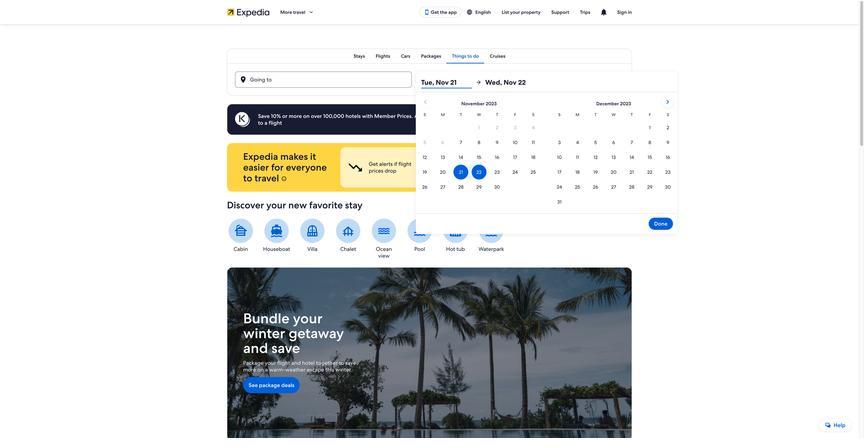 Task type: locate. For each thing, give the bounding box(es) containing it.
0 horizontal spatial m
[[441, 112, 445, 117]]

xsmall image
[[281, 176, 287, 181]]

flights
[[376, 53, 390, 59]]

0 vertical spatial and
[[606, 161, 615, 168]]

get for get alerts if flight prices drop
[[369, 161, 378, 168]]

0 vertical spatial hotel
[[532, 113, 545, 120]]

1 horizontal spatial get
[[431, 9, 439, 15]]

ocean
[[376, 246, 392, 253]]

0 vertical spatial on
[[303, 113, 310, 120]]

flight up deals
[[277, 359, 290, 366]]

22 right -
[[463, 79, 469, 86]]

1 horizontal spatial 22
[[518, 78, 526, 87]]

communication center icon image
[[600, 8, 608, 16]]

cabin
[[234, 246, 248, 253]]

to inside 'expedia makes it easier for everyone to travel'
[[243, 172, 252, 184]]

1 horizontal spatial hotel
[[504, 161, 516, 168]]

0 vertical spatial more
[[289, 113, 302, 120]]

escape
[[307, 366, 324, 373]]

w for december
[[612, 112, 616, 117]]

0 horizontal spatial travel
[[255, 172, 279, 184]]

warm-
[[269, 366, 285, 373]]

w down november 2023
[[477, 112, 481, 117]]

1 horizontal spatial more
[[289, 113, 302, 120]]

1 2023 from the left
[[486, 101, 497, 107]]

done
[[654, 220, 668, 227]]

1 horizontal spatial 2023
[[620, 101, 631, 107]]

save
[[453, 113, 463, 120], [466, 167, 477, 174], [271, 339, 300, 357], [345, 359, 356, 366]]

travel sale activities deals image
[[227, 267, 632, 438]]

next month image
[[664, 98, 672, 106]]

travel inside dropdown button
[[293, 9, 305, 15]]

2 t from the left
[[496, 112, 498, 117]]

1 vertical spatial travel
[[255, 172, 279, 184]]

1 t from the left
[[460, 112, 462, 117]]

0 horizontal spatial w
[[477, 112, 481, 117]]

1 horizontal spatial travel
[[293, 9, 305, 15]]

and
[[606, 161, 615, 168], [243, 339, 268, 357], [291, 359, 301, 366]]

a inside bundle your winter getaway and save package your flight and hotel together to save more on a warm-weather escape this winter.
[[265, 366, 268, 373]]

0 vertical spatial travel
[[293, 9, 305, 15]]

sign
[[617, 9, 627, 15]]

flight inside get alerts if flight prices drop
[[399, 161, 411, 168]]

to inside tab list
[[467, 53, 472, 59]]

november 2023
[[461, 101, 497, 107]]

members
[[428, 113, 451, 120]]

2023 up 30%
[[486, 101, 497, 107]]

t down december
[[595, 112, 597, 117]]

tab list containing stays
[[227, 49, 632, 63]]

s
[[424, 112, 426, 117], [532, 112, 534, 117], [558, 112, 561, 117], [667, 112, 669, 117]]

chalet button
[[334, 219, 362, 253]]

save left up
[[453, 113, 463, 120]]

previous month image
[[421, 98, 429, 106]]

everyone
[[286, 161, 327, 173]]

alerts
[[379, 161, 393, 168]]

flight right if
[[399, 161, 411, 168]]

your for bundle
[[293, 309, 323, 327]]

a left 10%
[[265, 119, 267, 126]]

21 right tue,
[[450, 78, 457, 87]]

tue,
[[421, 78, 434, 87]]

1 horizontal spatial 21
[[450, 78, 457, 87]]

hotel
[[532, 113, 545, 120], [504, 161, 516, 168], [302, 359, 315, 366]]

wed, nov 22
[[485, 78, 526, 87]]

to inside bundle your winter getaway and save package your flight and hotel together to save more on a warm-weather escape this winter.
[[339, 359, 344, 366]]

1 horizontal spatial m
[[576, 112, 579, 117]]

prices
[[369, 167, 383, 174]]

save
[[258, 113, 270, 120]]

more right or
[[289, 113, 302, 120]]

2 out of 3 element
[[438, 147, 531, 188]]

flight inside bundle flight + hotel to save
[[485, 161, 498, 168]]

0 horizontal spatial more
[[243, 366, 256, 373]]

1 m from the left
[[441, 112, 445, 117]]

get inside get the app link
[[431, 9, 439, 15]]

flights link
[[370, 49, 396, 63]]

3 t from the left
[[595, 112, 597, 117]]

t
[[460, 112, 462, 117], [496, 112, 498, 117], [595, 112, 597, 117], [631, 112, 633, 117]]

airline
[[575, 161, 590, 168]]

more
[[289, 113, 302, 120], [243, 366, 256, 373]]

get inside get alerts if flight prices drop
[[369, 161, 378, 168]]

sign in button
[[612, 4, 637, 20]]

together
[[316, 359, 338, 366]]

hotel left 'together'
[[302, 359, 315, 366]]

22 right wed,
[[518, 78, 526, 87]]

tub
[[456, 246, 465, 253]]

save inside save 10% or more on over 100,000 hotels with member prices. also, members save up to 30% when you add a hotel to a flight
[[453, 113, 463, 120]]

save left +
[[466, 167, 477, 174]]

0 horizontal spatial hotel
[[302, 359, 315, 366]]

22 inside wed, nov 22 button
[[518, 78, 526, 87]]

0 vertical spatial bundle
[[466, 161, 483, 168]]

small image
[[467, 9, 473, 15]]

more up see
[[243, 366, 256, 373]]

hotel right add
[[532, 113, 545, 120]]

0 horizontal spatial on
[[257, 366, 264, 373]]

hotel inside bundle flight + hotel to save
[[504, 161, 516, 168]]

to left 'do'
[[467, 53, 472, 59]]

on left warm-
[[257, 366, 264, 373]]

1 horizontal spatial bundle
[[466, 161, 483, 168]]

f
[[514, 112, 516, 117], [649, 112, 651, 117]]

21 left -
[[442, 79, 447, 86]]

chalet
[[340, 246, 356, 253]]

t left up
[[460, 112, 462, 117]]

app
[[448, 9, 457, 15]]

1 vertical spatial and
[[243, 339, 268, 357]]

bundle inside bundle flight + hotel to save
[[466, 161, 483, 168]]

villa
[[307, 246, 318, 253]]

21
[[450, 78, 457, 87], [442, 79, 447, 86]]

0 horizontal spatial 2023
[[486, 101, 497, 107]]

1 vertical spatial bundle
[[243, 309, 290, 327]]

easier
[[243, 161, 269, 173]]

flight
[[269, 119, 282, 126], [399, 161, 411, 168], [485, 161, 498, 168], [277, 359, 290, 366]]

earn
[[563, 161, 574, 168]]

and right miles
[[606, 161, 615, 168]]

on
[[303, 113, 310, 120], [257, 366, 264, 373]]

november
[[461, 101, 485, 107]]

travel
[[293, 9, 305, 15], [255, 172, 279, 184]]

pool button
[[406, 219, 434, 253]]

save inside bundle flight + hotel to save
[[466, 167, 477, 174]]

2023 right december
[[620, 101, 631, 107]]

your
[[510, 9, 520, 15], [266, 199, 286, 211], [293, 309, 323, 327], [265, 359, 276, 366]]

100,000
[[323, 113, 344, 120]]

flight inside bundle your winter getaway and save package your flight and hotel together to save more on a warm-weather escape this winter.
[[277, 359, 290, 366]]

t down december 2023
[[631, 112, 633, 117]]

2023
[[486, 101, 497, 107], [620, 101, 631, 107]]

if
[[394, 161, 397, 168]]

bundle your winter getaway and save main content
[[0, 24, 859, 438]]

get right "leading" image
[[431, 9, 439, 15]]

hotel right +
[[504, 161, 516, 168]]

hot
[[446, 246, 455, 253]]

1 horizontal spatial and
[[291, 359, 301, 366]]

for
[[271, 161, 284, 173]]

2 horizontal spatial and
[[606, 161, 615, 168]]

pool
[[414, 246, 425, 253]]

0 vertical spatial get
[[431, 9, 439, 15]]

0 horizontal spatial get
[[369, 161, 378, 168]]

cruises
[[490, 53, 505, 59]]

1 vertical spatial hotel
[[504, 161, 516, 168]]

2 s from the left
[[532, 112, 534, 117]]

weather
[[285, 366, 305, 373]]

w down december 2023
[[612, 112, 616, 117]]

package
[[243, 359, 264, 366]]

save right this
[[345, 359, 356, 366]]

get left alerts
[[369, 161, 378, 168]]

2 vertical spatial hotel
[[302, 359, 315, 366]]

1 vertical spatial get
[[369, 161, 378, 168]]

nov 21 - nov 22 button
[[416, 72, 592, 88]]

more travel
[[280, 9, 305, 15]]

flight left or
[[269, 119, 282, 126]]

to right this
[[339, 359, 344, 366]]

1 vertical spatial more
[[243, 366, 256, 373]]

to down expedia
[[243, 172, 252, 184]]

2 f from the left
[[649, 112, 651, 117]]

2 m from the left
[[576, 112, 579, 117]]

0 horizontal spatial 21
[[442, 79, 447, 86]]

things to do
[[452, 53, 479, 59]]

to right +
[[517, 161, 523, 168]]

a
[[528, 113, 531, 120], [265, 119, 267, 126], [265, 366, 268, 373]]

villa button
[[299, 219, 326, 253]]

a left warm-
[[265, 366, 268, 373]]

your for discover
[[266, 199, 286, 211]]

cars
[[401, 53, 410, 59]]

1 out of 3 element
[[340, 147, 434, 188]]

trips link
[[575, 6, 596, 18]]

more inside bundle your winter getaway and save package your flight and hotel together to save more on a warm-weather escape this winter.
[[243, 366, 256, 373]]

waterpark button
[[477, 219, 505, 253]]

1 horizontal spatial f
[[649, 112, 651, 117]]

hotel inside bundle your winter getaway and save package your flight and hotel together to save more on a warm-weather escape this winter.
[[302, 359, 315, 366]]

t right 30%
[[496, 112, 498, 117]]

on left over
[[303, 113, 310, 120]]

tue, nov 21 button
[[421, 76, 472, 88]]

and up package
[[243, 339, 268, 357]]

get the app link
[[420, 7, 461, 18]]

2 w from the left
[[612, 112, 616, 117]]

f for november 2023
[[514, 112, 516, 117]]

3 out of 3 element
[[535, 147, 628, 188]]

more inside save 10% or more on over 100,000 hotels with member prices. also, members save up to 30% when you add a hotel to a flight
[[289, 113, 302, 120]]

3 s from the left
[[558, 112, 561, 117]]

bundle inside bundle your winter getaway and save package your flight and hotel together to save more on a warm-weather escape this winter.
[[243, 309, 290, 327]]

1 f from the left
[[514, 112, 516, 117]]

support
[[551, 9, 569, 15]]

1 vertical spatial on
[[257, 366, 264, 373]]

the
[[440, 9, 447, 15]]

travel left xsmall icon
[[255, 172, 279, 184]]

1 horizontal spatial w
[[612, 112, 616, 117]]

tab list
[[227, 49, 632, 63]]

travel left trailing icon
[[293, 9, 305, 15]]

and right warm-
[[291, 359, 301, 366]]

flight left +
[[485, 161, 498, 168]]

m for december 2023
[[576, 112, 579, 117]]

1 w from the left
[[477, 112, 481, 117]]

2 2023 from the left
[[620, 101, 631, 107]]

0 horizontal spatial bundle
[[243, 309, 290, 327]]

0 horizontal spatial f
[[514, 112, 516, 117]]

1 horizontal spatial on
[[303, 113, 310, 120]]

2 horizontal spatial hotel
[[532, 113, 545, 120]]

0 horizontal spatial 22
[[463, 79, 469, 86]]



Task type: vqa. For each thing, say whether or not it's contained in the screenshot.
Vacation packages
no



Task type: describe. For each thing, give the bounding box(es) containing it.
discover
[[227, 199, 264, 211]]

wed, nov 22 button
[[485, 76, 536, 88]]

save up warm-
[[271, 339, 300, 357]]

-
[[448, 79, 450, 86]]

member
[[374, 113, 396, 120]]

nov right -
[[452, 79, 462, 86]]

winter.
[[335, 366, 352, 373]]

leading image
[[424, 9, 429, 15]]

on inside save 10% or more on over 100,000 hotels with member prices. also, members save up to 30% when you add a hotel to a flight
[[303, 113, 310, 120]]

2 vertical spatial and
[[291, 359, 301, 366]]

in
[[628, 9, 632, 15]]

favorite
[[309, 199, 343, 211]]

get alerts if flight prices drop
[[369, 161, 411, 174]]

december 2023
[[596, 101, 631, 107]]

hotels
[[346, 113, 361, 120]]

22 inside nov 21 - nov 22 "button"
[[463, 79, 469, 86]]

up
[[465, 113, 471, 120]]

hotel inside save 10% or more on over 100,000 hotels with member prices. also, members save up to 30% when you add a hotel to a flight
[[532, 113, 545, 120]]

you
[[507, 113, 516, 120]]

list your property link
[[496, 6, 546, 18]]

see package deals link
[[243, 377, 300, 393]]

+
[[499, 161, 502, 168]]

miles
[[592, 161, 604, 168]]

nov 21 - nov 22
[[431, 79, 469, 86]]

it
[[310, 150, 316, 163]]

things to do link
[[447, 49, 484, 63]]

2023 for november 2023
[[486, 101, 497, 107]]

21 inside button
[[450, 78, 457, 87]]

ocean view
[[376, 246, 392, 259]]

waterpark
[[478, 246, 504, 253]]

4 t from the left
[[631, 112, 633, 117]]

bundle your winter getaway and save package your flight and hotel together to save more on a warm-weather escape this winter.
[[243, 309, 356, 373]]

0 horizontal spatial and
[[243, 339, 268, 357]]

property
[[521, 9, 541, 15]]

list your property
[[502, 9, 541, 15]]

packages link
[[416, 49, 447, 63]]

f for december 2023
[[649, 112, 651, 117]]

discover your new favorite stay
[[227, 199, 363, 211]]

with
[[362, 113, 373, 120]]

packages
[[421, 53, 441, 59]]

to right up
[[473, 113, 478, 120]]

w for november
[[477, 112, 481, 117]]

flight inside save 10% or more on over 100,000 hotels with member prices. also, members save up to 30% when you add a hotel to a flight
[[269, 119, 282, 126]]

new
[[288, 199, 307, 211]]

30%
[[479, 113, 490, 120]]

a right add
[[528, 113, 531, 120]]

english button
[[461, 6, 496, 18]]

on inside bundle your winter getaway and save package your flight and hotel together to save more on a warm-weather escape this winter.
[[257, 366, 264, 373]]

deals
[[281, 382, 294, 389]]

english
[[475, 9, 491, 15]]

your for list
[[510, 9, 520, 15]]

add
[[517, 113, 527, 120]]

view
[[378, 252, 390, 259]]

hot tub button
[[442, 219, 469, 253]]

houseboat
[[263, 246, 290, 253]]

save 10% or more on over 100,000 hotels with member prices. also, members save up to 30% when you add a hotel to a flight
[[258, 113, 545, 126]]

nov right wed,
[[504, 78, 517, 87]]

21 inside "button"
[[442, 79, 447, 86]]

nov left -
[[431, 79, 441, 86]]

also,
[[414, 113, 427, 120]]

earn airline miles and one key rewards
[[563, 161, 615, 174]]

10%
[[271, 113, 281, 120]]

trips
[[580, 9, 590, 15]]

m for november 2023
[[441, 112, 445, 117]]

see
[[249, 382, 258, 389]]

to left 10%
[[258, 119, 263, 126]]

stay
[[345, 199, 363, 211]]

drop
[[385, 167, 397, 174]]

tab list inside bundle your winter getaway and save main content
[[227, 49, 632, 63]]

prices.
[[397, 113, 413, 120]]

expedia makes it easier for everyone to travel
[[243, 150, 327, 184]]

get for get the app
[[431, 9, 439, 15]]

and inside the "earn airline miles and one key rewards"
[[606, 161, 615, 168]]

bundle for your
[[243, 309, 290, 327]]

do
[[473, 53, 479, 59]]

key
[[575, 167, 584, 174]]

1 s from the left
[[424, 112, 426, 117]]

things
[[452, 53, 466, 59]]

travel inside 'expedia makes it easier for everyone to travel'
[[255, 172, 279, 184]]

get the app
[[431, 9, 457, 15]]

stays link
[[348, 49, 370, 63]]

when
[[492, 113, 505, 120]]

or
[[282, 113, 288, 120]]

nov right tue,
[[436, 78, 449, 87]]

this
[[325, 366, 334, 373]]

december
[[596, 101, 619, 107]]

package
[[259, 382, 280, 389]]

more travel button
[[275, 4, 320, 20]]

cars link
[[396, 49, 416, 63]]

cruises link
[[484, 49, 511, 63]]

trailing image
[[308, 9, 314, 15]]

done button
[[649, 218, 673, 230]]

more
[[280, 9, 292, 15]]

tue, nov 21
[[421, 78, 457, 87]]

expedia
[[243, 150, 278, 163]]

houseboat button
[[263, 219, 290, 253]]

list
[[502, 9, 509, 15]]

bundle for flight
[[466, 161, 483, 168]]

to inside bundle flight + hotel to save
[[517, 161, 523, 168]]

bundle flight + hotel to save
[[466, 161, 523, 174]]

2023 for december 2023
[[620, 101, 631, 107]]

expedia logo image
[[227, 7, 270, 17]]

4 s from the left
[[667, 112, 669, 117]]



